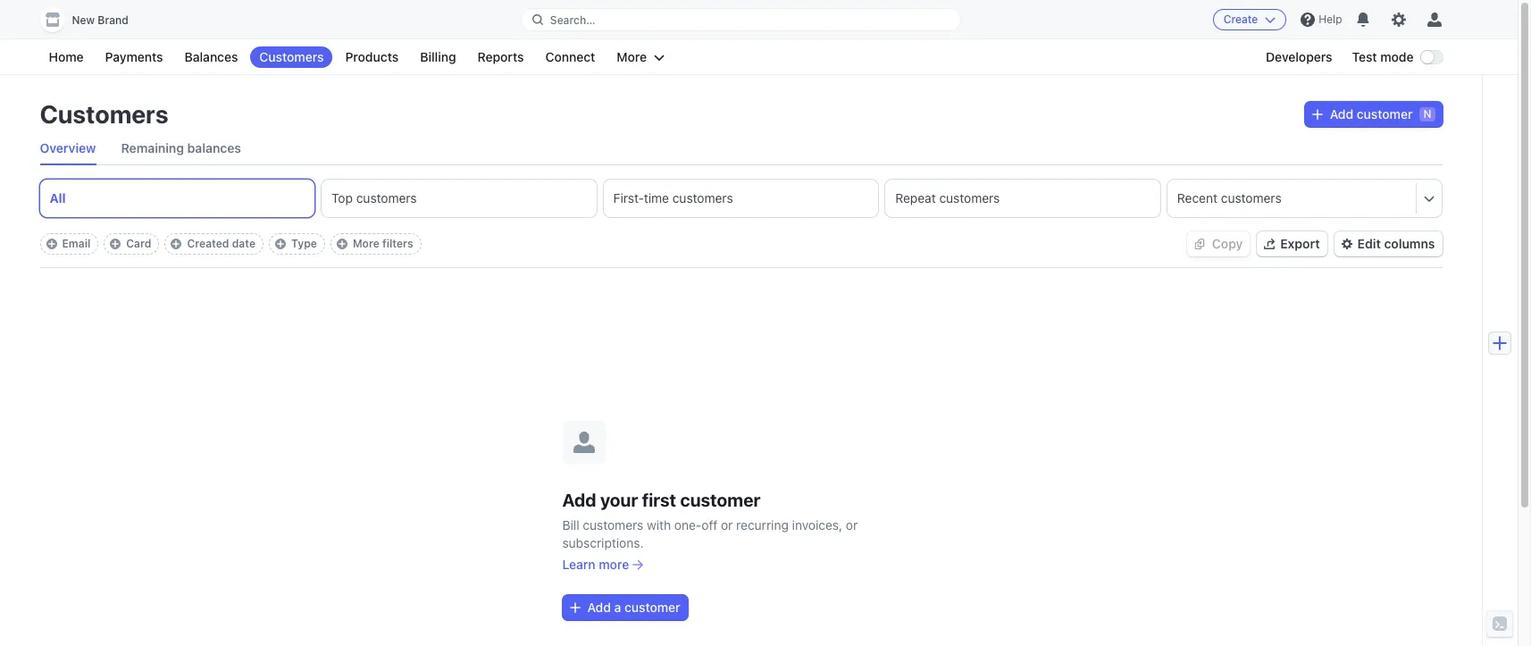 Task type: locate. For each thing, give the bounding box(es) containing it.
1 horizontal spatial or
[[846, 517, 858, 532]]

search…
[[550, 13, 596, 26]]

add for add customer
[[1330, 106, 1354, 122]]

toolbar containing email
[[40, 233, 421, 255]]

add up bill
[[563, 489, 597, 510]]

test
[[1353, 49, 1378, 64]]

customers for bill customers with one-off or recurring invoices, or subscriptions.
[[583, 517, 644, 532]]

more for more filters
[[353, 237, 380, 250]]

more right "connect"
[[617, 49, 647, 64]]

email
[[62, 237, 91, 250]]

customers
[[356, 190, 417, 206], [673, 190, 733, 206], [940, 190, 1000, 206], [1221, 190, 1282, 206], [583, 517, 644, 532]]

add more filters image
[[337, 239, 348, 249]]

1 or from the left
[[721, 517, 733, 532]]

learn more link
[[563, 555, 644, 573]]

payments
[[105, 49, 163, 64]]

1 vertical spatial svg image
[[570, 602, 580, 613]]

bill customers with one-off or recurring invoices, or subscriptions.
[[563, 517, 858, 550]]

0 vertical spatial svg image
[[1313, 109, 1323, 120]]

add a customer button
[[563, 595, 688, 620]]

add type image
[[275, 239, 286, 249]]

add down test
[[1330, 106, 1354, 122]]

0 vertical spatial add
[[1330, 106, 1354, 122]]

remaining balances link
[[121, 132, 241, 164]]

connect link
[[537, 46, 604, 68]]

0 vertical spatial more
[[617, 49, 647, 64]]

remaining
[[121, 140, 184, 155]]

1 vertical spatial customer
[[681, 489, 761, 510]]

top customers
[[332, 190, 417, 206]]

2 or from the left
[[846, 517, 858, 532]]

more button
[[608, 46, 674, 68]]

more inside button
[[617, 49, 647, 64]]

with
[[647, 517, 671, 532]]

copy button
[[1188, 231, 1250, 256]]

2 vertical spatial add
[[588, 599, 611, 614]]

recurring
[[737, 517, 789, 532]]

recent customers
[[1178, 190, 1282, 206]]

n
[[1424, 107, 1432, 121]]

customers inside 'link'
[[356, 190, 417, 206]]

add inside button
[[588, 599, 611, 614]]

add
[[1330, 106, 1354, 122], [563, 489, 597, 510], [588, 599, 611, 614]]

customers
[[260, 49, 324, 64], [40, 99, 168, 129]]

more
[[617, 49, 647, 64], [353, 237, 380, 250]]

customer right 'a'
[[625, 599, 681, 614]]

1 horizontal spatial more
[[617, 49, 647, 64]]

time
[[644, 190, 669, 206]]

or
[[721, 517, 733, 532], [846, 517, 858, 532]]

subscriptions.
[[563, 535, 644, 550]]

customer up "off"
[[681, 489, 761, 510]]

more right add more filters image
[[353, 237, 380, 250]]

first-time customers
[[614, 190, 733, 206]]

first
[[642, 489, 677, 510]]

invoices,
[[792, 517, 843, 532]]

new brand button
[[40, 7, 146, 32]]

export button
[[1258, 231, 1328, 256]]

add for add your first customer
[[563, 489, 597, 510]]

customer left n
[[1357, 106, 1413, 122]]

svg image left 'a'
[[570, 602, 580, 613]]

customers for repeat customers
[[940, 190, 1000, 206]]

your
[[601, 489, 638, 510]]

svg image left add customer
[[1313, 109, 1323, 120]]

customers link
[[251, 46, 333, 68]]

0 vertical spatial tab list
[[40, 132, 1443, 165]]

or right "off"
[[721, 517, 733, 532]]

tab list containing overview
[[40, 132, 1443, 165]]

customers inside bill customers with one-off or recurring invoices, or subscriptions.
[[583, 517, 644, 532]]

svg image
[[1313, 109, 1323, 120], [570, 602, 580, 613]]

customers up copy
[[1221, 190, 1282, 206]]

customers for top customers
[[356, 190, 417, 206]]

1 vertical spatial customers
[[40, 99, 168, 129]]

more filters
[[353, 237, 413, 250]]

balances
[[185, 49, 238, 64]]

first-
[[614, 190, 644, 206]]

0 horizontal spatial more
[[353, 237, 380, 250]]

edit
[[1358, 236, 1381, 251]]

customer inside "add a customer" button
[[625, 599, 681, 614]]

or right invoices,
[[846, 517, 858, 532]]

1 vertical spatial more
[[353, 237, 380, 250]]

1 tab list from the top
[[40, 132, 1443, 165]]

customers right top
[[356, 190, 417, 206]]

home
[[49, 49, 84, 64]]

billing link
[[411, 46, 465, 68]]

1 horizontal spatial customers
[[260, 49, 324, 64]]

balances link
[[176, 46, 247, 68]]

customers up subscriptions.
[[583, 517, 644, 532]]

created date
[[187, 237, 256, 250]]

1 vertical spatial add
[[563, 489, 597, 510]]

edit columns
[[1358, 236, 1436, 251]]

add email image
[[46, 239, 57, 249]]

new brand
[[72, 13, 128, 27]]

edit columns button
[[1335, 231, 1443, 256]]

1 vertical spatial tab list
[[40, 180, 1443, 217]]

customer
[[1357, 106, 1413, 122], [681, 489, 761, 510], [625, 599, 681, 614]]

filters
[[382, 237, 413, 250]]

tab list
[[40, 132, 1443, 165], [40, 180, 1443, 217]]

customers for recent customers
[[1221, 190, 1282, 206]]

2 vertical spatial customer
[[625, 599, 681, 614]]

create button
[[1213, 9, 1287, 30]]

toolbar
[[40, 233, 421, 255]]

customers left products
[[260, 49, 324, 64]]

repeat customers link
[[886, 180, 1161, 217]]

add left 'a'
[[588, 599, 611, 614]]

0 vertical spatial customer
[[1357, 106, 1413, 122]]

all
[[50, 190, 66, 206]]

2 tab list from the top
[[40, 180, 1443, 217]]

0 horizontal spatial or
[[721, 517, 733, 532]]

connect
[[546, 49, 595, 64]]

0 horizontal spatial svg image
[[570, 602, 580, 613]]

copy
[[1213, 236, 1243, 251]]

customers right repeat at right top
[[940, 190, 1000, 206]]

customers up overview
[[40, 99, 168, 129]]



Task type: vqa. For each thing, say whether or not it's contained in the screenshot.
about
no



Task type: describe. For each thing, give the bounding box(es) containing it.
top customers link
[[322, 180, 597, 217]]

repeat
[[896, 190, 936, 206]]

bill
[[563, 517, 580, 532]]

off
[[702, 517, 718, 532]]

card
[[126, 237, 151, 250]]

a
[[614, 599, 621, 614]]

date
[[232, 237, 256, 250]]

add your first customer
[[563, 489, 761, 510]]

payments link
[[96, 46, 172, 68]]

top
[[332, 190, 353, 206]]

0 horizontal spatial customers
[[40, 99, 168, 129]]

1 horizontal spatial svg image
[[1313, 109, 1323, 120]]

overview
[[40, 140, 96, 155]]

home link
[[40, 46, 93, 68]]

balances
[[187, 140, 241, 155]]

first-time customers link
[[604, 180, 879, 217]]

more
[[599, 556, 629, 571]]

overview link
[[40, 132, 96, 164]]

0 vertical spatial customers
[[260, 49, 324, 64]]

Search… text field
[[522, 8, 961, 31]]

help
[[1319, 13, 1343, 26]]

Search… search field
[[522, 8, 961, 31]]

new
[[72, 13, 95, 27]]

remaining balances
[[121, 140, 241, 155]]

more for more
[[617, 49, 647, 64]]

created
[[187, 237, 229, 250]]

tab list containing all
[[40, 180, 1443, 217]]

reports link
[[469, 46, 533, 68]]

recent customers link
[[1168, 180, 1417, 217]]

developers link
[[1257, 46, 1342, 68]]

add customer
[[1330, 106, 1413, 122]]

developers
[[1266, 49, 1333, 64]]

brand
[[98, 13, 128, 27]]

svg image inside "add a customer" button
[[570, 602, 580, 613]]

svg image
[[1195, 239, 1205, 249]]

help button
[[1294, 5, 1350, 34]]

open overflow menu image
[[1425, 193, 1436, 203]]

customers right time
[[673, 190, 733, 206]]

add for add a customer
[[588, 599, 611, 614]]

repeat customers
[[896, 190, 1000, 206]]

type
[[291, 237, 317, 250]]

learn more
[[563, 556, 629, 571]]

products
[[345, 49, 399, 64]]

export
[[1281, 236, 1321, 251]]

all link
[[40, 180, 315, 217]]

learn
[[563, 556, 596, 571]]

recent
[[1178, 190, 1218, 206]]

billing
[[420, 49, 456, 64]]

test mode
[[1353, 49, 1414, 64]]

add created date image
[[171, 239, 182, 249]]

columns
[[1385, 236, 1436, 251]]

add card image
[[110, 239, 121, 249]]

products link
[[336, 46, 408, 68]]

create
[[1224, 13, 1259, 26]]

add a customer
[[588, 599, 681, 614]]

mode
[[1381, 49, 1414, 64]]

one-
[[675, 517, 702, 532]]

reports
[[478, 49, 524, 64]]



